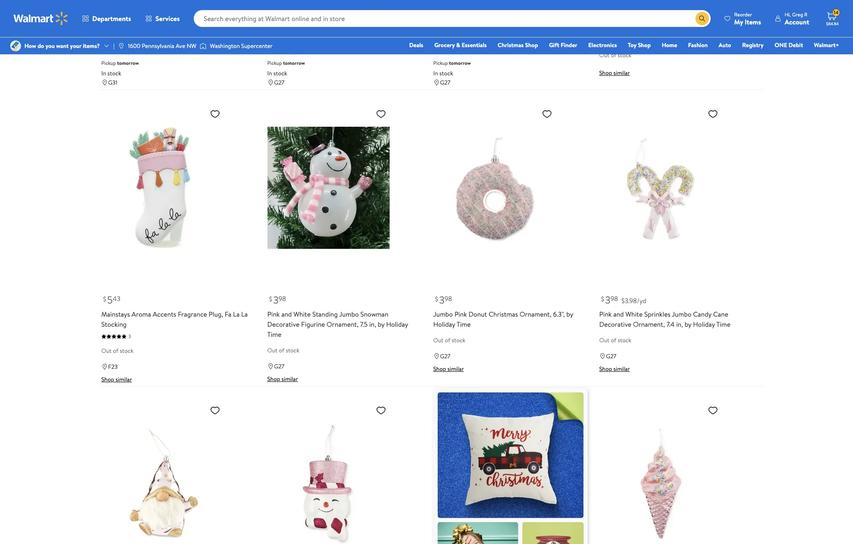 Task type: describe. For each thing, give the bounding box(es) containing it.
holiday inside jumbo pink donut christmas ornament, 6.3", by holiday time
[[434, 320, 456, 329]]

15
[[627, 37, 631, 44]]

gingerbread
[[213, 14, 249, 23]]

tomorrow for theme,
[[449, 59, 471, 67]]

by inside 'icon-shaped christmas shatterproof ornaments, whimsy theme, 12 count, by holiday time'
[[510, 24, 516, 33]]

time inside airblown inflatables 4 foot christmas gingerbread girl, by holiday time
[[147, 24, 161, 33]]

walmart+ link
[[811, 40, 844, 50]]

7.5
[[360, 320, 368, 329]]

time inside the shiny wavy shatterproof christmas ornament, blush, 6 in, by holiday time
[[332, 24, 346, 33]]

plug,
[[209, 310, 223, 319]]

airblown inflatables 4 foot christmas gingerbread girl, by holiday time
[[101, 14, 249, 33]]

want
[[56, 42, 69, 50]]

services button
[[138, 8, 187, 29]]

time inside pink and white standing jumbo snowman decorative figurine ornament, 7.5 in, by holiday time
[[268, 330, 282, 339]]

sprinkles
[[645, 310, 671, 319]]

do
[[38, 42, 44, 50]]

ornament, inside pink and white standing jumbo snowman decorative figurine ornament, 7.5 in, by holiday time
[[327, 320, 359, 329]]

$ 3 98 for pink
[[269, 293, 286, 307]]

shiny
[[268, 14, 283, 23]]

5
[[107, 293, 113, 307]]

items?
[[83, 42, 100, 50]]

of for jumbo pink donut christmas ornament, 6.3", by holiday time
[[445, 337, 451, 345]]

washington supercenter
[[210, 42, 273, 50]]

add to favorites list, jumbo pink donut christmas ornament, 6.3", by holiday time image
[[542, 109, 553, 119]]

airblown
[[101, 14, 127, 23]]

fragrance
[[178, 310, 207, 319]]

by inside pink and white standing jumbo snowman decorative figurine ornament, 7.5 in, by holiday time
[[378, 320, 385, 329]]

supercenter
[[241, 42, 273, 50]]

pennsylvania
[[142, 42, 174, 50]]

snowman
[[361, 310, 389, 319]]

whimsy
[[434, 24, 456, 33]]

wavy
[[285, 14, 300, 23]]

inflatables
[[129, 14, 159, 23]]

departments
[[92, 14, 131, 23]]

pickup tomorrow for theme,
[[434, 59, 471, 67]]

shiny wavy shatterproof christmas ornament, blush, 6 in, by holiday time
[[268, 14, 404, 33]]

departments button
[[75, 8, 138, 29]]

one
[[775, 41, 788, 49]]

auto
[[719, 41, 732, 49]]

save for airblown inflatables 4 foot christmas gingerbread girl, by holiday time
[[101, 48, 112, 55]]

out of stock for pink and white standing jumbo snowman decorative figurine ornament, 7.5 in, by holiday time
[[268, 347, 300, 355]]

4
[[161, 14, 165, 23]]

grocery
[[435, 41, 455, 49]]

mainstays aroma accents fragrance plug, fa la la stocking image
[[101, 105, 224, 271]]

registry link
[[739, 40, 768, 50]]

my
[[735, 17, 744, 26]]

holiday inside the shiny wavy shatterproof christmas ornament, blush, 6 in, by holiday time
[[309, 24, 331, 33]]

essentials
[[462, 41, 487, 49]]

the holiday shop. find your so merry & bright thing. shop now. image
[[434, 389, 588, 545]]

f23
[[108, 363, 118, 372]]

pink inside jumbo pink donut christmas ornament, 6.3", by holiday time
[[455, 310, 467, 319]]

14
[[835, 9, 839, 16]]

christmas shop
[[498, 41, 539, 49]]

$84.84
[[827, 21, 840, 27]]

pink inside $ 3 98 $3.98/yd pink and white sprinkles jumbo candy cane decorative ornament, 7.4 in, by holiday time
[[600, 310, 612, 319]]

tomorrow for girl,
[[117, 59, 139, 67]]

out for jumbo pink donut christmas ornament, 6.3", by holiday time
[[434, 337, 444, 345]]

one debit link
[[772, 40, 808, 50]]

jumbo inside jumbo pink donut christmas ornament, 6.3", by holiday time
[[434, 310, 453, 319]]

in stock for 6
[[268, 69, 287, 78]]

1600
[[128, 42, 140, 50]]

accents
[[153, 310, 176, 319]]

pickup for shiny wavy shatterproof christmas ornament, blush, 6 in, by holiday time
[[268, 59, 282, 67]]

jumbo pink donut christmas ornament, 6.3", by holiday time image
[[434, 105, 556, 271]]

gift
[[550, 41, 560, 49]]

one debit
[[775, 41, 804, 49]]

40
[[461, 37, 467, 44]]

with for 6
[[279, 48, 289, 55]]

hi,
[[785, 11, 792, 18]]

 image for washington supercenter
[[200, 42, 207, 50]]

toy
[[628, 41, 637, 49]]

r
[[805, 11, 808, 18]]

christmas inside 'icon-shaped christmas shatterproof ornaments, whimsy theme, 12 count, by holiday time'
[[472, 14, 501, 23]]

Walmart Site-Wide search field
[[194, 10, 711, 27]]

girl,
[[101, 24, 114, 33]]

save with for theme,
[[434, 48, 455, 55]]

theme,
[[458, 24, 479, 33]]

49.7 ¢/in
[[290, 0, 315, 10]]

shop similar for jumbo pink donut christmas ornament, 6.3", by holiday time
[[434, 365, 464, 373]]

add to favorites list, pink and white sprinkles jumbo candy cane decorative ornament, 7.4 in, by holiday time image
[[709, 109, 719, 119]]

hi, greg r account
[[785, 11, 810, 26]]

walmart plus image for girl,
[[124, 48, 133, 56]]

ornament, inside the shiny wavy shatterproof christmas ornament, blush, 6 in, by holiday time
[[372, 14, 404, 23]]

pink and white standing jumbo snowman decorative figurine ornament, 7.5 in, by holiday time
[[268, 310, 408, 339]]

fashion link
[[685, 40, 712, 50]]

with for theme,
[[445, 48, 455, 55]]

christmas shop link
[[494, 40, 542, 50]]

98 for jumbo
[[445, 295, 453, 304]]

$ 5 43
[[103, 293, 121, 307]]

 image for how do you want your items?
[[10, 40, 21, 51]]

save with for 6
[[268, 48, 289, 55]]

sweater,
[[685, 14, 710, 23]]

time inside 'holiday time girls christmas sweater, sizes 4-18 & plus'
[[623, 14, 637, 23]]

debit
[[789, 41, 804, 49]]

$ for pink and white standing jumbo snowman decorative figurine ornament, 7.5 in, by holiday time
[[269, 295, 273, 304]]

1 la from the left
[[233, 310, 240, 319]]

fa
[[225, 310, 232, 319]]

g27 for jumbo pink donut christmas ornament, 6.3", by holiday time
[[440, 353, 451, 361]]

add to favorites list, jumbo pink & white gnome christmas ornament, 7", by holiday time image
[[210, 406, 220, 416]]

& inside 'holiday time girls christmas sweater, sizes 4-18 & plus'
[[741, 14, 746, 23]]

similar for pink and white standing jumbo snowman decorative figurine ornament, 7.5 in, by holiday time
[[282, 375, 298, 384]]

account
[[785, 17, 810, 26]]

similar for pink and white sprinkles jumbo candy cane decorative ornament, 7.4 in, by holiday time
[[614, 365, 631, 373]]

aroma
[[132, 310, 151, 319]]

nw
[[187, 42, 197, 50]]

by inside jumbo pink donut christmas ornament, 6.3", by holiday time
[[567, 310, 574, 319]]

girls
[[639, 14, 652, 23]]

in stock for theme,
[[434, 69, 454, 78]]

sizes
[[711, 14, 726, 23]]

electronics link
[[585, 40, 621, 50]]

home link
[[659, 40, 682, 50]]

in stock for girl,
[[101, 69, 121, 78]]

¢/in
[[303, 0, 315, 10]]

shaped
[[449, 14, 470, 23]]

finder
[[561, 41, 578, 49]]

ave
[[176, 42, 185, 50]]

98 inside $ 3 98 $3.98/yd pink and white sprinkles jumbo candy cane decorative ornament, 7.4 in, by holiday time
[[611, 295, 619, 304]]

Search search field
[[194, 10, 711, 27]]

save for icon-shaped christmas shatterproof ornaments, whimsy theme, 12 count, by holiday time
[[434, 48, 444, 55]]

in, inside pink and white standing jumbo snowman decorative figurine ornament, 7.5 in, by holiday time
[[370, 320, 376, 329]]

in for airblown inflatables 4 foot christmas gingerbread girl, by holiday time
[[101, 69, 106, 78]]

1600 pennsylvania ave nw
[[128, 42, 197, 50]]

white inside $ 3 98 $3.98/yd pink and white sprinkles jumbo candy cane decorative ornament, 7.4 in, by holiday time
[[626, 310, 643, 319]]

registry
[[743, 41, 764, 49]]

pickup for icon-shaped christmas shatterproof ornaments, whimsy theme, 12 count, by holiday time
[[434, 59, 448, 67]]

98 for pink
[[279, 295, 286, 304]]

christmas inside jumbo pink donut christmas ornament, 6.3", by holiday time
[[489, 310, 518, 319]]

0 horizontal spatial &
[[457, 41, 461, 49]]

in for icon-shaped christmas shatterproof ornaments, whimsy theme, 12 count, by holiday time
[[434, 69, 438, 78]]

stocking
[[101, 320, 127, 329]]

how
[[24, 42, 36, 50]]

walmart image
[[13, 12, 68, 25]]

save for shiny wavy shatterproof christmas ornament, blush, 6 in, by holiday time
[[268, 48, 278, 55]]

in, inside the shiny wavy shatterproof christmas ornament, blush, 6 in, by holiday time
[[292, 24, 299, 33]]

18
[[734, 14, 740, 23]]

17
[[295, 37, 299, 44]]

7.4
[[667, 320, 675, 329]]

shop similar for pink and white standing jumbo snowman decorative figurine ornament, 7.5 in, by holiday time
[[268, 375, 298, 384]]

ornament, inside jumbo pink donut christmas ornament, 6.3", by holiday time
[[520, 310, 552, 319]]

grocery & essentials link
[[431, 40, 491, 50]]

49.7
[[290, 0, 302, 10]]

jumbo pink & white gnome christmas ornament, 7", by holiday time image
[[101, 402, 224, 545]]

pink inside pink and white standing jumbo snowman decorative figurine ornament, 7.5 in, by holiday time
[[268, 310, 280, 319]]

search icon image
[[699, 15, 706, 22]]



Task type: vqa. For each thing, say whether or not it's contained in the screenshot.
40,000
no



Task type: locate. For each thing, give the bounding box(es) containing it.
3 in from the left
[[434, 69, 438, 78]]

6.3",
[[554, 310, 565, 319]]

1 tomorrow from the left
[[117, 59, 139, 67]]

christmas inside airblown inflatables 4 foot christmas gingerbread girl, by holiday time
[[182, 14, 211, 23]]

3 pickup tomorrow from the left
[[434, 59, 471, 67]]

foot
[[166, 14, 180, 23]]

pickup down supercenter
[[268, 59, 282, 67]]

jumbo left the donut
[[434, 310, 453, 319]]

in,
[[292, 24, 299, 33], [370, 320, 376, 329], [677, 320, 684, 329]]

shatterproof inside the shiny wavy shatterproof christmas ornament, blush, 6 in, by holiday time
[[302, 14, 340, 23]]

1 horizontal spatial in,
[[370, 320, 376, 329]]

$ 3 98 for jumbo
[[435, 293, 453, 307]]

shop similar
[[600, 69, 631, 77], [434, 365, 464, 373], [600, 365, 631, 373], [268, 375, 298, 384], [101, 376, 132, 384]]

2 pickup tomorrow from the left
[[268, 59, 305, 67]]

in stock up g31
[[101, 69, 121, 78]]

2 white from the left
[[626, 310, 643, 319]]

in stock
[[101, 69, 121, 78], [268, 69, 287, 78], [434, 69, 454, 78]]

1 horizontal spatial save with
[[268, 48, 289, 55]]

mainstays
[[101, 310, 130, 319]]

walmart plus image for theme,
[[456, 48, 465, 56]]

ornaments,
[[542, 14, 577, 23]]

g31
[[108, 78, 118, 87]]

0 horizontal spatial  image
[[10, 40, 21, 51]]

3 tomorrow from the left
[[449, 59, 471, 67]]

1 save from the left
[[101, 48, 112, 55]]

pickup down |
[[101, 59, 116, 67]]

3 inside $ 3 98 $3.98/yd pink and white sprinkles jumbo candy cane decorative ornament, 7.4 in, by holiday time
[[606, 293, 611, 307]]

93
[[128, 37, 134, 44]]

time
[[623, 14, 637, 23], [147, 24, 161, 33], [332, 24, 346, 33], [541, 24, 556, 33], [457, 320, 471, 329], [717, 320, 731, 329], [268, 330, 282, 339]]

 image
[[10, 40, 21, 51], [200, 42, 207, 50]]

holiday inside pink and white standing jumbo snowman decorative figurine ornament, 7.5 in, by holiday time
[[387, 320, 408, 329]]

count,
[[488, 24, 508, 33]]

1 $ 3 98 from the left
[[269, 293, 286, 307]]

pickup down grocery
[[434, 59, 448, 67]]

& right grocery
[[457, 41, 461, 49]]

0 horizontal spatial pink
[[268, 310, 280, 319]]

2 horizontal spatial in stock
[[434, 69, 454, 78]]

candy
[[694, 310, 712, 319]]

0 horizontal spatial save with
[[101, 48, 122, 55]]

1 pickup tomorrow from the left
[[101, 59, 139, 67]]

1 98 from the left
[[279, 295, 286, 304]]

in, right 7.5
[[370, 320, 376, 329]]

donut
[[469, 310, 488, 319]]

and inside $ 3 98 $3.98/yd pink and white sprinkles jumbo candy cane decorative ornament, 7.4 in, by holiday time
[[614, 310, 624, 319]]

0 horizontal spatial decorative
[[268, 320, 300, 329]]

1 vertical spatial &
[[457, 41, 461, 49]]

1 in from the left
[[101, 69, 106, 78]]

$ inside $ 3 98 $3.98/yd pink and white sprinkles jumbo candy cane decorative ornament, 7.4 in, by holiday time
[[602, 295, 605, 304]]

washington
[[210, 42, 240, 50]]

0 horizontal spatial with
[[113, 48, 122, 55]]

white down $3.98/yd
[[626, 310, 643, 319]]

in stock down grocery
[[434, 69, 454, 78]]

in, inside $ 3 98 $3.98/yd pink and white sprinkles jumbo candy cane decorative ornament, 7.4 in, by holiday time
[[677, 320, 684, 329]]

3 98 from the left
[[611, 295, 619, 304]]

plus
[[600, 24, 612, 33]]

in for shiny wavy shatterproof christmas ornament, blush, 6 in, by holiday time
[[268, 69, 272, 78]]

white
[[294, 310, 311, 319], [626, 310, 643, 319]]

1 save with from the left
[[101, 48, 122, 55]]

2 with from the left
[[279, 48, 289, 55]]

shop similar for mainstays aroma accents fragrance plug, fa la la stocking
[[101, 376, 132, 384]]

98
[[279, 295, 286, 304], [445, 295, 453, 304], [611, 295, 619, 304]]

grocery & essentials
[[435, 41, 487, 49]]

|
[[113, 42, 115, 50]]

 image right nw
[[200, 42, 207, 50]]

save left |
[[101, 48, 112, 55]]

decorative left figurine
[[268, 320, 300, 329]]

1 $ from the left
[[103, 295, 106, 304]]

0 horizontal spatial save
[[101, 48, 112, 55]]

holiday inside 'icon-shaped christmas shatterproof ornaments, whimsy theme, 12 count, by holiday time'
[[518, 24, 540, 33]]

in stock down supercenter
[[268, 69, 287, 78]]

2 tomorrow from the left
[[283, 59, 305, 67]]

2 horizontal spatial in,
[[677, 320, 684, 329]]

add to favorites list, jumbo fuchsia & pink snowman christmas ornament, 7", by holiday time image
[[376, 406, 386, 416]]

shatterproof inside 'icon-shaped christmas shatterproof ornaments, whimsy theme, 12 count, by holiday time'
[[503, 14, 540, 23]]

time inside $ 3 98 $3.98/yd pink and white sprinkles jumbo candy cane decorative ornament, 7.4 in, by holiday time
[[717, 320, 731, 329]]

1 horizontal spatial 98
[[445, 295, 453, 304]]

0 horizontal spatial in,
[[292, 24, 299, 33]]

1 white from the left
[[294, 310, 311, 319]]

0 vertical spatial &
[[741, 14, 746, 23]]

of for pink and white standing jumbo snowman decorative figurine ornament, 7.5 in, by holiday time
[[279, 347, 285, 355]]

and left standing
[[282, 310, 292, 319]]

of
[[611, 51, 617, 59], [445, 337, 451, 345], [611, 337, 617, 345], [279, 347, 285, 355], [113, 347, 118, 356]]

fashion
[[689, 41, 708, 49]]

save left walmart plus icon
[[268, 48, 278, 55]]

2 horizontal spatial pickup
[[434, 59, 448, 67]]

of for pink and white sprinkles jumbo candy cane decorative ornament, 7.4 in, by holiday time
[[611, 337, 617, 345]]

1 horizontal spatial $ 3 98
[[435, 293, 453, 307]]

pickup tomorrow down grocery
[[434, 59, 471, 67]]

figurine
[[301, 320, 325, 329]]

walmart+
[[815, 41, 840, 49]]

deals
[[410, 41, 424, 49]]

standing
[[313, 310, 338, 319]]

0 horizontal spatial walmart plus image
[[124, 48, 133, 56]]

2 horizontal spatial save with
[[434, 48, 455, 55]]

holiday inside $ 3 98 $3.98/yd pink and white sprinkles jumbo candy cane decorative ornament, 7.4 in, by holiday time
[[694, 320, 716, 329]]

shatterproof up the count, on the right
[[503, 14, 540, 23]]

christmas
[[182, 14, 211, 23], [341, 14, 370, 23], [472, 14, 501, 23], [654, 14, 683, 23], [498, 41, 524, 49], [489, 310, 518, 319]]

by down snowman at the bottom left of page
[[378, 320, 385, 329]]

time inside 'icon-shaped christmas shatterproof ornaments, whimsy theme, 12 count, by holiday time'
[[541, 24, 556, 33]]

2 decorative from the left
[[600, 320, 632, 329]]

1 horizontal spatial in
[[268, 69, 272, 78]]

blush,
[[268, 24, 285, 33]]

2 shatterproof from the left
[[503, 14, 540, 23]]

tomorrow
[[117, 59, 139, 67], [283, 59, 305, 67], [449, 59, 471, 67]]

by right '7.4'
[[685, 320, 692, 329]]

3 in stock from the left
[[434, 69, 454, 78]]

pink
[[268, 310, 280, 319], [455, 310, 467, 319], [600, 310, 612, 319]]

0 horizontal spatial $ 3 98
[[269, 293, 286, 307]]

save with for girl,
[[101, 48, 122, 55]]

by down the airblown
[[115, 24, 122, 33]]

1 horizontal spatial &
[[741, 14, 746, 23]]

0 horizontal spatial in
[[101, 69, 106, 78]]

g27 for pink and white standing jumbo snowman decorative figurine ornament, 7.5 in, by holiday time
[[274, 363, 285, 371]]

0 horizontal spatial white
[[294, 310, 311, 319]]

$ for jumbo pink donut christmas ornament, 6.3", by holiday time
[[435, 295, 439, 304]]

2 pickup from the left
[[268, 59, 282, 67]]

tomorrow down 1600
[[117, 59, 139, 67]]

0 horizontal spatial and
[[282, 310, 292, 319]]

by right the count, on the right
[[510, 24, 516, 33]]

by inside airblown inflatables 4 foot christmas gingerbread girl, by holiday time
[[115, 24, 122, 33]]

3 jumbo from the left
[[673, 310, 692, 319]]

2 save from the left
[[268, 48, 278, 55]]

with down whimsy
[[445, 48, 455, 55]]

pickup
[[101, 59, 116, 67], [268, 59, 282, 67], [434, 59, 448, 67]]

2 in stock from the left
[[268, 69, 287, 78]]

reorder my items
[[735, 11, 762, 26]]

1 horizontal spatial la
[[241, 310, 248, 319]]

walmart plus image
[[124, 48, 133, 56], [456, 48, 465, 56]]

1 with from the left
[[113, 48, 122, 55]]

holiday time girls christmas sweater, sizes 4-18 & plus
[[600, 14, 746, 33]]

4-
[[727, 14, 734, 23]]

1 horizontal spatial shatterproof
[[503, 14, 540, 23]]

by right "6"
[[300, 24, 307, 33]]

shop similar button for pink and white sprinkles jumbo candy cane decorative ornament, 7.4 in, by holiday time
[[600, 365, 631, 373]]

2 and from the left
[[614, 310, 624, 319]]

pickup tomorrow for girl,
[[101, 59, 139, 67]]

cane
[[714, 310, 729, 319]]

toy shop
[[628, 41, 651, 49]]

christmas inside 'holiday time girls christmas sweater, sizes 4-18 & plus'
[[654, 14, 683, 23]]

mainstays aroma accents fragrance plug, fa la la stocking
[[101, 310, 248, 329]]

items
[[745, 17, 762, 26]]

walmart plus image
[[290, 48, 299, 56]]

2 horizontal spatial jumbo
[[673, 310, 692, 319]]

1 horizontal spatial decorative
[[600, 320, 632, 329]]

by inside the shiny wavy shatterproof christmas ornament, blush, 6 in, by holiday time
[[300, 24, 307, 33]]

toy shop link
[[625, 40, 655, 50]]

shatterproof down "¢/in" on the top
[[302, 14, 340, 23]]

2 horizontal spatial with
[[445, 48, 455, 55]]

0 horizontal spatial shatterproof
[[302, 14, 340, 23]]

holiday inside 'holiday time girls christmas sweater, sizes 4-18 & plus'
[[600, 14, 622, 23]]

2 horizontal spatial in
[[434, 69, 438, 78]]

pickup tomorrow
[[101, 59, 139, 67], [268, 59, 305, 67], [434, 59, 471, 67]]

decorative
[[268, 320, 300, 329], [600, 320, 632, 329]]

3 save with from the left
[[434, 48, 455, 55]]

jumbo pink donut christmas ornament, 6.3", by holiday time
[[434, 310, 574, 329]]

shop similar for pink and white sprinkles jumbo candy cane decorative ornament, 7.4 in, by holiday time
[[600, 365, 631, 373]]

1 pink from the left
[[268, 310, 280, 319]]

6
[[286, 24, 290, 33]]

0 horizontal spatial in stock
[[101, 69, 121, 78]]

add to favorites list, jumbo pink & white jumbo ice cream christmas ornament, 8.3", by holiday time image
[[709, 406, 719, 416]]

3 pink from the left
[[600, 310, 612, 319]]

1 horizontal spatial  image
[[200, 42, 207, 50]]

christmas inside the shiny wavy shatterproof christmas ornament, blush, 6 in, by holiday time
[[341, 14, 370, 23]]

1 walmart plus image from the left
[[124, 48, 133, 56]]

1 horizontal spatial and
[[614, 310, 624, 319]]

2 horizontal spatial 98
[[611, 295, 619, 304]]

how do you want your items?
[[24, 42, 100, 50]]

add to favorites list, mainstays aroma accents fragrance plug, fa la la stocking image
[[210, 109, 220, 119]]

2 horizontal spatial tomorrow
[[449, 59, 471, 67]]

1 jumbo from the left
[[339, 310, 359, 319]]

with for girl,
[[113, 48, 122, 55]]

1 horizontal spatial with
[[279, 48, 289, 55]]

tomorrow down grocery & essentials
[[449, 59, 471, 67]]

add to favorites list, pink and white standing jumbo snowman decorative figurine ornament, 7.5 in, by holiday time image
[[376, 109, 386, 119]]

tomorrow down walmart plus icon
[[283, 59, 305, 67]]

shop similar button for pink and white standing jumbo snowman decorative figurine ornament, 7.5 in, by holiday time
[[268, 375, 298, 384]]

out of stock for pink and white sprinkles jumbo candy cane decorative ornament, 7.4 in, by holiday time
[[600, 337, 632, 345]]

in, right "6"
[[292, 24, 299, 33]]

 image
[[118, 43, 125, 49]]

and
[[282, 310, 292, 319], [614, 310, 624, 319]]

 image left "how"
[[10, 40, 21, 51]]

2 in from the left
[[268, 69, 272, 78]]

jumbo pink & white jumbo ice cream christmas ornament, 8.3", by holiday time image
[[600, 402, 722, 545]]

1 decorative from the left
[[268, 320, 300, 329]]

pink and white standing jumbo snowman decorative figurine ornament, 7.5 in, by holiday time image
[[268, 105, 390, 271]]

out for pink and white standing jumbo snowman decorative figurine ornament, 7.5 in, by holiday time
[[268, 347, 278, 355]]

in, right '7.4'
[[677, 320, 684, 329]]

jumbo inside pink and white standing jumbo snowman decorative figurine ornament, 7.5 in, by holiday time
[[339, 310, 359, 319]]

pickup tomorrow down |
[[101, 59, 139, 67]]

pickup tomorrow down walmart plus icon
[[268, 59, 305, 67]]

in
[[101, 69, 106, 78], [268, 69, 272, 78], [434, 69, 438, 78]]

save with left walmart plus icon
[[268, 48, 289, 55]]

shop similar button for jumbo pink donut christmas ornament, 6.3", by holiday time
[[434, 365, 464, 373]]

gift finder
[[550, 41, 578, 49]]

similar for jumbo pink donut christmas ornament, 6.3", by holiday time
[[448, 365, 464, 373]]

4 $ from the left
[[602, 295, 605, 304]]

& right 18
[[741, 14, 746, 23]]

la
[[233, 310, 240, 319], [241, 310, 248, 319]]

3
[[273, 293, 279, 307], [440, 293, 445, 307], [606, 293, 611, 307], [128, 333, 131, 340]]

save with down whimsy
[[434, 48, 455, 55]]

jumbo right standing
[[339, 310, 359, 319]]

1 horizontal spatial tomorrow
[[283, 59, 305, 67]]

christmas inside christmas shop link
[[498, 41, 524, 49]]

tomorrow for 6
[[283, 59, 305, 67]]

2 pink from the left
[[455, 310, 467, 319]]

stock
[[618, 51, 632, 59], [108, 69, 121, 78], [274, 69, 287, 78], [440, 69, 454, 78], [452, 337, 466, 345], [618, 337, 632, 345], [286, 347, 300, 355], [120, 347, 134, 356]]

home
[[662, 41, 678, 49]]

0 horizontal spatial pickup
[[101, 59, 116, 67]]

time inside jumbo pink donut christmas ornament, 6.3", by holiday time
[[457, 320, 471, 329]]

g27 for pink and white sprinkles jumbo candy cane decorative ornament, 7.4 in, by holiday time
[[607, 353, 617, 361]]

walmart plus image down 40
[[456, 48, 465, 56]]

save with
[[101, 48, 122, 55], [268, 48, 289, 55], [434, 48, 455, 55]]

0 horizontal spatial 98
[[279, 295, 286, 304]]

services
[[156, 14, 180, 23]]

with
[[113, 48, 122, 55], [279, 48, 289, 55], [445, 48, 455, 55]]

shop similar button for mainstays aroma accents fragrance plug, fa la la stocking
[[101, 376, 132, 384]]

43
[[113, 295, 121, 304]]

jumbo inside $ 3 98 $3.98/yd pink and white sprinkles jumbo candy cane decorative ornament, 7.4 in, by holiday time
[[673, 310, 692, 319]]

1 horizontal spatial pickup tomorrow
[[268, 59, 305, 67]]

by inside $ 3 98 $3.98/yd pink and white sprinkles jumbo candy cane decorative ornament, 7.4 in, by holiday time
[[685, 320, 692, 329]]

by
[[115, 24, 122, 33], [300, 24, 307, 33], [510, 24, 516, 33], [567, 310, 574, 319], [378, 320, 385, 329], [685, 320, 692, 329]]

jumbo up '7.4'
[[673, 310, 692, 319]]

2 horizontal spatial save
[[434, 48, 444, 55]]

save with right items?
[[101, 48, 122, 55]]

by right 6.3", at the bottom right of page
[[567, 310, 574, 319]]

1 horizontal spatial pickup
[[268, 59, 282, 67]]

pickup for airblown inflatables 4 foot christmas gingerbread girl, by holiday time
[[101, 59, 116, 67]]

similar for mainstays aroma accents fragrance plug, fa la la stocking
[[116, 376, 132, 384]]

walmart plus image down 93
[[124, 48, 133, 56]]

3 with from the left
[[445, 48, 455, 55]]

2 horizontal spatial pink
[[600, 310, 612, 319]]

0 horizontal spatial jumbo
[[339, 310, 359, 319]]

3 $ from the left
[[435, 295, 439, 304]]

$
[[103, 295, 106, 304], [269, 295, 273, 304], [435, 295, 439, 304], [602, 295, 605, 304]]

$ inside the $ 5 43
[[103, 295, 106, 304]]

you
[[46, 42, 55, 50]]

1 in stock from the left
[[101, 69, 121, 78]]

1 horizontal spatial white
[[626, 310, 643, 319]]

1 horizontal spatial walmart plus image
[[456, 48, 465, 56]]

decorative inside $ 3 98 $3.98/yd pink and white sprinkles jumbo candy cane decorative ornament, 7.4 in, by holiday time
[[600, 320, 632, 329]]

2 98 from the left
[[445, 295, 453, 304]]

1 pickup from the left
[[101, 59, 116, 67]]

0 horizontal spatial tomorrow
[[117, 59, 139, 67]]

1 horizontal spatial pink
[[455, 310, 467, 319]]

auto link
[[716, 40, 736, 50]]

3 pickup from the left
[[434, 59, 448, 67]]

0 horizontal spatial la
[[233, 310, 240, 319]]

out of stock
[[600, 51, 632, 59], [434, 337, 466, 345], [600, 337, 632, 345], [268, 347, 300, 355], [101, 347, 134, 356]]

2 $ from the left
[[269, 295, 273, 304]]

2 horizontal spatial pickup tomorrow
[[434, 59, 471, 67]]

2 save with from the left
[[268, 48, 289, 55]]

save
[[101, 48, 112, 55], [268, 48, 278, 55], [434, 48, 444, 55]]

1 horizontal spatial jumbo
[[434, 310, 453, 319]]

decorative down $3.98/yd
[[600, 320, 632, 329]]

and down $3.98/yd
[[614, 310, 624, 319]]

out for pink and white sprinkles jumbo candy cane decorative ornament, 7.4 in, by holiday time
[[600, 337, 610, 345]]

with left 1600
[[113, 48, 122, 55]]

2 la from the left
[[241, 310, 248, 319]]

white up figurine
[[294, 310, 311, 319]]

shop
[[526, 41, 539, 49], [638, 41, 651, 49], [600, 69, 613, 77], [434, 365, 447, 373], [600, 365, 613, 373], [268, 375, 280, 384], [101, 376, 114, 384]]

2 walmart plus image from the left
[[456, 48, 465, 56]]

electronics
[[589, 41, 618, 49]]

12
[[481, 24, 487, 33]]

2 jumbo from the left
[[434, 310, 453, 319]]

pickup tomorrow for 6
[[268, 59, 305, 67]]

1 and from the left
[[282, 310, 292, 319]]

icon-
[[434, 14, 449, 23]]

$3.98/yd
[[622, 296, 647, 306]]

1 shatterproof from the left
[[302, 14, 340, 23]]

out of stock for jumbo pink donut christmas ornament, 6.3", by holiday time
[[434, 337, 466, 345]]

pink and white sprinkles jumbo candy cane decorative ornament, 7.4 in, by holiday time image
[[600, 105, 722, 271]]

save right deals 'link'
[[434, 48, 444, 55]]

holiday inside airblown inflatables 4 foot christmas gingerbread girl, by holiday time
[[124, 24, 146, 33]]

and inside pink and white standing jumbo snowman decorative figurine ornament, 7.5 in, by holiday time
[[282, 310, 292, 319]]

3 save from the left
[[434, 48, 444, 55]]

decorative inside pink and white standing jumbo snowman decorative figurine ornament, 7.5 in, by holiday time
[[268, 320, 300, 329]]

white inside pink and white standing jumbo snowman decorative figurine ornament, 7.5 in, by holiday time
[[294, 310, 311, 319]]

0 horizontal spatial pickup tomorrow
[[101, 59, 139, 67]]

jumbo fuchsia & pink snowman christmas ornament, 7", by holiday time image
[[268, 402, 390, 545]]

$ for mainstays aroma accents fragrance plug, fa la la stocking
[[103, 295, 106, 304]]

2 $ 3 98 from the left
[[435, 293, 453, 307]]

with left walmart plus icon
[[279, 48, 289, 55]]

1 horizontal spatial in stock
[[268, 69, 287, 78]]

1 horizontal spatial save
[[268, 48, 278, 55]]

ornament, inside $ 3 98 $3.98/yd pink and white sprinkles jumbo candy cane decorative ornament, 7.4 in, by holiday time
[[634, 320, 666, 329]]



